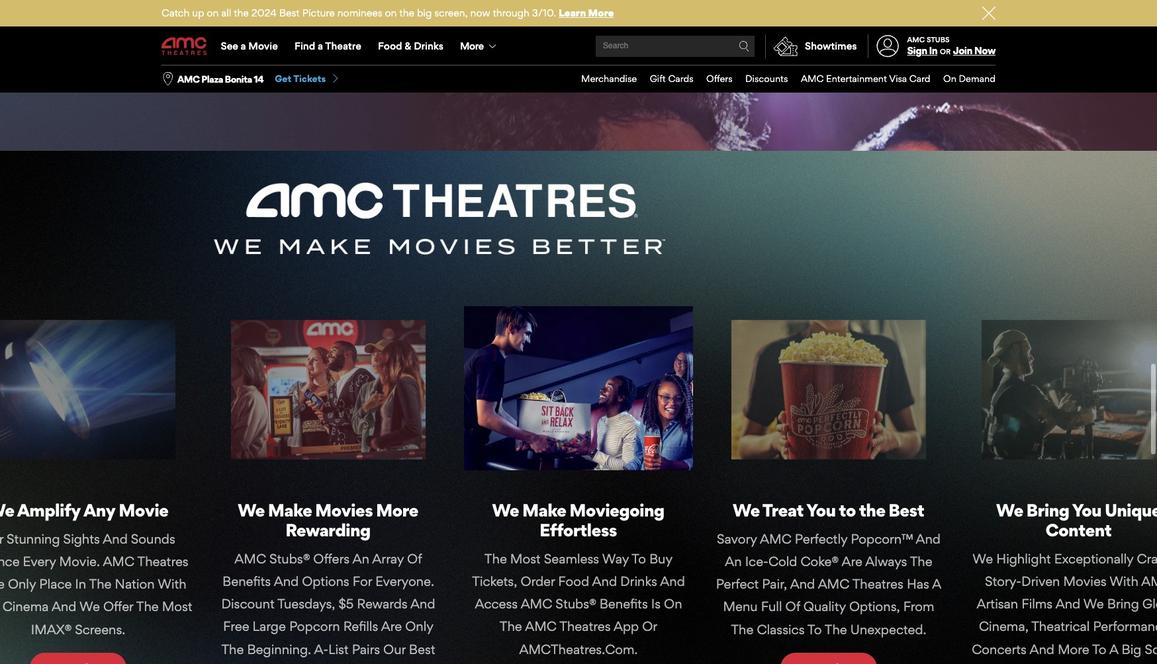 Task type: describe. For each thing, give the bounding box(es) containing it.
tickets,
[[472, 570, 517, 586]]

demand
[[959, 73, 996, 84]]

on
[[943, 73, 956, 84]]

get tickets
[[275, 73, 326, 84]]

rewards
[[357, 593, 408, 609]]

best
[[409, 638, 435, 654]]

food & drinks link
[[370, 28, 452, 65]]

amc stubs sign in or join now
[[907, 35, 996, 57]]

gift cards
[[650, 73, 693, 84]]

we for we bring you unique content
[[996, 496, 1023, 517]]

movies
[[315, 496, 373, 517]]

cards
[[668, 73, 693, 84]]

content
[[1046, 516, 1112, 537]]

the most seamless way to buy tickets, order food and drinks and access amc stubs® benefits is on the amc theatres app or amctheatres.com.
[[472, 547, 685, 654]]

the moment we go somewhere we've never been before image
[[162, 0, 648, 171]]

more button
[[452, 28, 507, 65]]

on inside the most seamless way to buy tickets, order food and drinks and access amc stubs® benefits is on the amc theatres app or amctheatres.com.
[[664, 593, 682, 609]]

merchandise
[[581, 73, 637, 84]]

list
[[328, 638, 349, 654]]

we amplify any movie image
[[0, 316, 175, 456]]

menu
[[723, 595, 758, 611]]

we bring you unique content
[[996, 496, 1157, 537]]

is
[[651, 593, 661, 609]]

we for we make moviegoing effortless
[[492, 496, 519, 517]]

buy
[[649, 547, 673, 563]]

offers
[[706, 73, 733, 84]]

theatres inside the most seamless way to buy tickets, order food and drinks and access amc stubs® benefits is on the amc theatres app or amctheatres.com.
[[560, 615, 611, 631]]

up inside amc stubs® offers an array of benefits and options for everyone. discount tuesdays, $5 rewards and free large popcorn refills are only the beginning. a-list pairs our best perks with up to 3 movies
[[297, 661, 315, 665]]

for
[[353, 570, 372, 586]]

order
[[521, 570, 555, 586]]

amplify
[[17, 496, 81, 517]]

options,
[[849, 595, 900, 611]]

amc entertainment visa card link
[[788, 66, 930, 93]]

submit search icon image
[[739, 41, 749, 52]]

always
[[865, 550, 907, 566]]

we make moviegoing effortless image
[[464, 303, 693, 467]]

stubs
[[927, 35, 950, 44]]

sign in or join amc stubs element
[[868, 28, 996, 65]]

or inside amc stubs sign in or join now
[[940, 47, 951, 56]]

see a movie link
[[212, 28, 286, 65]]

we make movies more rewarding
[[238, 496, 418, 537]]

options
[[302, 570, 349, 586]]

and up tuesdays,
[[274, 570, 299, 586]]

now
[[470, 7, 490, 19]]

unique
[[1105, 496, 1157, 517]]

benefits inside amc stubs® offers an array of benefits and options for everyone. discount tuesdays, $5 rewards and free large popcorn refills are only the beginning. a-list pairs our best perks with up to 3 movies
[[222, 570, 271, 586]]

we treat you to the best image
[[731, 316, 926, 456]]

bring
[[1026, 496, 1069, 517]]

treat
[[762, 496, 804, 517]]

with
[[265, 661, 294, 665]]

theatre
[[325, 40, 361, 52]]

see a movie
[[221, 40, 278, 52]]

we treat you to the best
[[733, 496, 924, 517]]

bonita
[[225, 73, 252, 84]]

app
[[614, 615, 639, 631]]

amc plaza bonita 14 button
[[177, 73, 264, 85]]

amc down order on the bottom left of the page
[[521, 593, 552, 609]]

coke®
[[801, 550, 839, 566]]

a for movie
[[241, 40, 246, 52]]

pairs
[[352, 638, 380, 654]]

cold
[[768, 550, 797, 566]]

find a theatre link
[[286, 28, 370, 65]]

moviegoing
[[569, 496, 664, 517]]

amc entertainment visa card
[[801, 73, 930, 84]]

on demand link
[[930, 66, 996, 93]]

food
[[378, 40, 402, 52]]

1 horizontal spatial on
[[385, 7, 397, 19]]

menu containing merchandise
[[568, 66, 996, 93]]

stubs® inside the most seamless way to buy tickets, order food and drinks and access amc stubs® benefits is on the amc theatres app or amctheatres.com.
[[556, 593, 596, 609]]

an inside amc stubs® offers an array of benefits and options for everyone. discount tuesdays, $5 rewards and free large popcorn refills are only the beginning. a-list pairs our best perks with up to 3 movies
[[353, 547, 369, 563]]

large
[[253, 615, 286, 631]]

get
[[275, 73, 291, 84]]

showtimes link
[[765, 34, 857, 58]]

get tickets link
[[275, 73, 340, 85]]

and right popcorn™
[[916, 528, 941, 543]]

gift cards link
[[637, 66, 693, 93]]

more inside button
[[460, 40, 484, 52]]

amc up quality
[[818, 573, 849, 589]]

the down menu at right bottom
[[731, 618, 754, 634]]

we for we amplify any movie
[[0, 496, 14, 517]]

access
[[475, 593, 518, 609]]

the left big
[[399, 7, 414, 19]]

array
[[372, 547, 404, 563]]

close this dialog image
[[1134, 639, 1147, 652]]

we make movies more rewarding image
[[231, 316, 426, 456]]

amc down 'showtimes' link
[[801, 73, 824, 84]]

the down quality
[[825, 618, 847, 634]]

we make moviegoing effortless
[[492, 496, 664, 537]]

on demand
[[943, 73, 996, 84]]

the up has
[[910, 550, 932, 566]]

find a theatre
[[295, 40, 361, 52]]

all
[[221, 7, 231, 19]]

the right all
[[234, 7, 249, 19]]

we for we treat you to the best
[[733, 496, 760, 517]]

$5
[[339, 593, 354, 609]]

picture
[[302, 7, 335, 19]]

learn more link
[[559, 7, 614, 19]]

now
[[974, 44, 996, 57]]

2 horizontal spatial more
[[588, 7, 614, 19]]

amc up cold
[[760, 528, 792, 543]]

a for theatre
[[318, 40, 323, 52]]

showtimes
[[805, 40, 857, 52]]

make for moviegoing
[[522, 496, 566, 517]]

visa
[[889, 73, 907, 84]]

amctheatres.com.
[[519, 638, 638, 654]]



Task type: locate. For each thing, give the bounding box(es) containing it.
to inside the most seamless way to buy tickets, order food and drinks and access amc stubs® benefits is on the amc theatres app or amctheatres.com.
[[632, 547, 646, 563]]

1 vertical spatial or
[[642, 615, 657, 631]]

2 we from the left
[[238, 496, 265, 517]]

showtimes image
[[766, 34, 805, 58]]

a right find
[[318, 40, 323, 52]]

beginning.
[[247, 638, 311, 654]]

full
[[761, 595, 782, 611]]

stubs®
[[269, 547, 310, 563], [556, 593, 596, 609]]

0 horizontal spatial stubs®
[[269, 547, 310, 563]]

to
[[839, 496, 856, 517], [632, 547, 646, 563], [807, 618, 822, 634], [318, 661, 332, 665]]

amc up sign
[[907, 35, 925, 44]]

a right see
[[241, 40, 246, 52]]

free
[[223, 615, 249, 631]]

everyone.
[[375, 570, 434, 586]]

discount
[[221, 593, 275, 609]]

ice-
[[745, 550, 768, 566]]

to inside savory amc perfectly popcorn™ and an ice-cold coke® are always the perfect pair, and amc theatres has a menu full of quality options, from the classics to the unexpected.
[[807, 618, 822, 634]]

are right "coke®"
[[842, 550, 862, 566]]

1 vertical spatial are
[[381, 615, 402, 631]]

1 vertical spatial stubs®
[[556, 593, 596, 609]]

gift
[[650, 73, 666, 84]]

we inside we bring you unique content
[[996, 496, 1023, 517]]

2 you from the left
[[1072, 496, 1101, 517]]

menu down learn
[[162, 28, 996, 65]]

seamless
[[544, 547, 599, 563]]

&
[[405, 40, 411, 52]]

of up everyone.
[[407, 547, 422, 563]]

up right catch
[[192, 7, 204, 19]]

an
[[353, 547, 369, 563], [725, 550, 742, 566]]

movie
[[248, 40, 278, 52], [119, 496, 168, 517]]

0 vertical spatial theatres
[[852, 573, 903, 589]]

most
[[510, 547, 541, 563]]

1 make from the left
[[268, 496, 312, 517]]

amc logo image
[[162, 37, 208, 55], [162, 37, 208, 55]]

1 horizontal spatial of
[[785, 595, 800, 611]]

best up popcorn™
[[889, 496, 924, 517]]

a inside savory amc perfectly popcorn™ and an ice-cold coke® are always the perfect pair, and amc theatres has a menu full of quality options, from the classics to the unexpected.
[[932, 573, 942, 589]]

2024
[[251, 7, 277, 19]]

the inside amc stubs® offers an array of benefits and options for everyone. discount tuesdays, $5 rewards and free large popcorn refills are only the beginning. a-list pairs our best perks with up to 3 movies
[[221, 638, 244, 654]]

0 vertical spatial or
[[940, 47, 951, 56]]

benefits up app
[[599, 593, 648, 609]]

classics
[[757, 618, 805, 634]]

amc inside button
[[177, 73, 200, 84]]

or down is
[[642, 615, 657, 631]]

1 horizontal spatial best
[[889, 496, 924, 517]]

more
[[588, 7, 614, 19], [460, 40, 484, 52], [376, 496, 418, 517]]

of
[[407, 547, 422, 563], [785, 595, 800, 611]]

food
[[558, 570, 589, 586]]

has
[[907, 573, 929, 589]]

the
[[484, 547, 507, 563]]

the up popcorn™
[[859, 496, 885, 517]]

food & drinks
[[378, 40, 443, 52]]

amc inside amc stubs sign in or join now
[[907, 35, 925, 44]]

you for treat
[[806, 496, 836, 517]]

discounts link
[[733, 66, 788, 93]]

make for movies
[[268, 496, 312, 517]]

perfectly
[[795, 528, 848, 543]]

card
[[909, 73, 930, 84]]

the up perks
[[221, 638, 244, 654]]

theatres inside savory amc perfectly popcorn™ and an ice-cold coke® are always the perfect pair, and amc theatres has a menu full of quality options, from the classics to the unexpected.
[[852, 573, 903, 589]]

0 horizontal spatial up
[[192, 7, 204, 19]]

drinks
[[620, 570, 657, 586]]

an inside savory amc perfectly popcorn™ and an ice-cold coke® are always the perfect pair, and amc theatres has a menu full of quality options, from the classics to the unexpected.
[[725, 550, 742, 566]]

0 vertical spatial best
[[279, 7, 300, 19]]

movies
[[346, 661, 390, 665]]

0 horizontal spatial more
[[376, 496, 418, 517]]

popcorn
[[289, 615, 340, 631]]

and down buy
[[660, 570, 685, 586]]

3 we from the left
[[492, 496, 519, 517]]

you inside we bring you unique content
[[1072, 496, 1101, 517]]

our
[[383, 638, 406, 654]]

0 horizontal spatial a
[[241, 40, 246, 52]]

1 horizontal spatial or
[[940, 47, 951, 56]]

amc
[[907, 35, 925, 44], [801, 73, 824, 84], [177, 73, 200, 84], [760, 528, 792, 543], [235, 547, 266, 563], [818, 573, 849, 589], [521, 593, 552, 609], [525, 615, 557, 631]]

search the AMC website text field
[[601, 41, 739, 51]]

1 horizontal spatial benefits
[[599, 593, 648, 609]]

amc up discount
[[235, 547, 266, 563]]

we bring you unique content image
[[982, 316, 1157, 456]]

to inside amc stubs® offers an array of benefits and options for everyone. discount tuesdays, $5 rewards and free large popcorn refills are only the beginning. a-list pairs our best perks with up to 3 movies
[[318, 661, 332, 665]]

stubs® left offers
[[269, 547, 310, 563]]

2 horizontal spatial on
[[664, 593, 682, 609]]

join now button
[[953, 44, 996, 57]]

a right has
[[932, 573, 942, 589]]

user profile image
[[869, 35, 906, 57]]

a-
[[314, 638, 328, 654]]

5 we from the left
[[996, 496, 1023, 517]]

1 vertical spatial movie
[[119, 496, 168, 517]]

3/10.
[[532, 7, 556, 19]]

you up perfectly
[[806, 496, 836, 517]]

2 vertical spatial more
[[376, 496, 418, 517]]

movie down "2024"
[[248, 40, 278, 52]]

0 horizontal spatial you
[[806, 496, 836, 517]]

to up perfectly
[[839, 496, 856, 517]]

discounts
[[745, 73, 788, 84]]

1 vertical spatial of
[[785, 595, 800, 611]]

1 vertical spatial more
[[460, 40, 484, 52]]

0 vertical spatial of
[[407, 547, 422, 563]]

1 we from the left
[[0, 496, 14, 517]]

screen,
[[434, 7, 468, 19]]

0 horizontal spatial best
[[279, 7, 300, 19]]

0 horizontal spatial benefits
[[222, 570, 271, 586]]

we for we make movies more rewarding
[[238, 496, 265, 517]]

movie right any
[[119, 496, 168, 517]]

you for bring
[[1072, 496, 1101, 517]]

1 horizontal spatial theatres
[[852, 573, 903, 589]]

of right the "full"
[[785, 595, 800, 611]]

0 horizontal spatial or
[[642, 615, 657, 631]]

amc up the amctheatres.com.
[[525, 615, 557, 631]]

1 you from the left
[[806, 496, 836, 517]]

nominees
[[337, 7, 382, 19]]

dialog
[[0, 0, 1157, 665]]

to left 3 at the left bottom of the page
[[318, 661, 332, 665]]

0 horizontal spatial of
[[407, 547, 422, 563]]

more down now
[[460, 40, 484, 52]]

are up "our"
[[381, 615, 402, 631]]

join
[[953, 44, 972, 57]]

on right the nominees
[[385, 7, 397, 19]]

make inside we make moviegoing effortless
[[522, 496, 566, 517]]

amc theatres shows movies in their best light image
[[203, 168, 676, 283]]

1 vertical spatial benefits
[[599, 593, 648, 609]]

1 horizontal spatial up
[[297, 661, 315, 665]]

through
[[493, 7, 530, 19]]

you right bring
[[1072, 496, 1101, 517]]

1 vertical spatial theatres
[[560, 615, 611, 631]]

merchandise link
[[568, 66, 637, 93]]

1 vertical spatial menu
[[568, 66, 996, 93]]

amc left plaza
[[177, 73, 200, 84]]

14
[[254, 73, 264, 84]]

find
[[295, 40, 315, 52]]

make left the movies
[[268, 496, 312, 517]]

1 horizontal spatial are
[[842, 550, 862, 566]]

any
[[83, 496, 115, 517]]

4 we from the left
[[733, 496, 760, 517]]

menu
[[162, 28, 996, 65], [568, 66, 996, 93]]

more up array
[[376, 496, 418, 517]]

0 vertical spatial movie
[[248, 40, 278, 52]]

0 vertical spatial are
[[842, 550, 862, 566]]

menu down showtimes image
[[568, 66, 996, 93]]

plaza
[[201, 73, 223, 84]]

are inside amc stubs® offers an array of benefits and options for everyone. discount tuesdays, $5 rewards and free large popcorn refills are only the beginning. a-list pairs our best perks with up to 3 movies
[[381, 615, 402, 631]]

make up most
[[522, 496, 566, 517]]

and up only
[[410, 593, 435, 609]]

1 horizontal spatial make
[[522, 496, 566, 517]]

0 vertical spatial up
[[192, 7, 204, 19]]

the
[[234, 7, 249, 19], [399, 7, 414, 19], [859, 496, 885, 517], [910, 550, 932, 566], [500, 615, 522, 631], [731, 618, 754, 634], [825, 618, 847, 634], [221, 638, 244, 654]]

of inside amc stubs® offers an array of benefits and options for everyone. discount tuesdays, $5 rewards and free large popcorn refills are only the beginning. a-list pairs our best perks with up to 3 movies
[[407, 547, 422, 563]]

offers link
[[693, 66, 733, 93]]

we inside we make moviegoing effortless
[[492, 496, 519, 517]]

more right learn
[[588, 7, 614, 19]]

1 horizontal spatial you
[[1072, 496, 1101, 517]]

and right the pair,
[[790, 573, 815, 589]]

0 vertical spatial more
[[588, 7, 614, 19]]

effortless
[[539, 516, 617, 537]]

2 horizontal spatial a
[[932, 573, 942, 589]]

catch up on all the 2024 best picture nominees on the big screen, now through 3/10. learn more
[[162, 7, 614, 19]]

1 vertical spatial up
[[297, 661, 315, 665]]

1 horizontal spatial more
[[460, 40, 484, 52]]

are
[[842, 550, 862, 566], [381, 615, 402, 631]]

and down "way"
[[592, 570, 617, 586]]

menu containing more
[[162, 28, 996, 65]]

benefits up discount
[[222, 570, 271, 586]]

on left all
[[207, 7, 219, 19]]

quality
[[803, 595, 846, 611]]

theatres up the amctheatres.com.
[[560, 615, 611, 631]]

big
[[417, 7, 432, 19]]

stubs® down food on the bottom of the page
[[556, 593, 596, 609]]

0 horizontal spatial theatres
[[560, 615, 611, 631]]

amc inside amc stubs® offers an array of benefits and options for everyone. discount tuesdays, $5 rewards and free large popcorn refills are only the beginning. a-list pairs our best perks with up to 3 movies
[[235, 547, 266, 563]]

best right "2024"
[[279, 7, 300, 19]]

make inside we make movies more rewarding
[[268, 496, 312, 517]]

to down quality
[[807, 618, 822, 634]]

we inside we make movies more rewarding
[[238, 496, 265, 517]]

stubs® inside amc stubs® offers an array of benefits and options for everyone. discount tuesdays, $5 rewards and free large popcorn refills are only the beginning. a-list pairs our best perks with up to 3 movies
[[269, 547, 310, 563]]

2 make from the left
[[522, 496, 566, 517]]

make
[[268, 496, 312, 517], [522, 496, 566, 517]]

1 vertical spatial best
[[889, 496, 924, 517]]

more inside we make movies more rewarding
[[376, 496, 418, 517]]

0 horizontal spatial on
[[207, 7, 219, 19]]

or
[[940, 47, 951, 56], [642, 615, 657, 631]]

up down a-
[[297, 661, 315, 665]]

0 horizontal spatial make
[[268, 496, 312, 517]]

tickets
[[293, 73, 326, 84]]

of inside savory amc perfectly popcorn™ and an ice-cold coke® are always the perfect pair, and amc theatres has a menu full of quality options, from the classics to the unexpected.
[[785, 595, 800, 611]]

1 horizontal spatial movie
[[248, 40, 278, 52]]

popcorn™
[[851, 528, 913, 543]]

0 horizontal spatial movie
[[119, 496, 168, 517]]

theatres up options,
[[852, 573, 903, 589]]

an down savory
[[725, 550, 742, 566]]

on right is
[[664, 593, 682, 609]]

0 horizontal spatial an
[[353, 547, 369, 563]]

the inside the most seamless way to buy tickets, order food and drinks and access amc stubs® benefits is on the amc theatres app or amctheatres.com.
[[500, 615, 522, 631]]

0 vertical spatial menu
[[162, 28, 996, 65]]

to left buy
[[632, 547, 646, 563]]

1 horizontal spatial stubs®
[[556, 593, 596, 609]]

drinks
[[414, 40, 443, 52]]

rewarding
[[285, 516, 370, 537]]

savory
[[717, 528, 757, 543]]

0 horizontal spatial are
[[381, 615, 402, 631]]

the down access
[[500, 615, 522, 631]]

tuesdays,
[[277, 593, 335, 609]]

an up the for
[[353, 547, 369, 563]]

0 vertical spatial benefits
[[222, 570, 271, 586]]

are inside savory amc perfectly popcorn™ and an ice-cold coke® are always the perfect pair, and amc theatres has a menu full of quality options, from the classics to the unexpected.
[[842, 550, 862, 566]]

0 vertical spatial stubs®
[[269, 547, 310, 563]]

best
[[279, 7, 300, 19], [889, 496, 924, 517]]

1 horizontal spatial a
[[318, 40, 323, 52]]

or right the in
[[940, 47, 951, 56]]

or inside the most seamless way to buy tickets, order food and drinks and access amc stubs® benefits is on the amc theatres app or amctheatres.com.
[[642, 615, 657, 631]]

benefits inside the most seamless way to buy tickets, order food and drinks and access amc stubs® benefits is on the amc theatres app or amctheatres.com.
[[599, 593, 648, 609]]

1 horizontal spatial an
[[725, 550, 742, 566]]

on
[[207, 7, 219, 19], [385, 7, 397, 19], [664, 593, 682, 609]]

perks
[[230, 661, 262, 665]]

up
[[192, 7, 204, 19], [297, 661, 315, 665]]



Task type: vqa. For each thing, say whether or not it's contained in the screenshot.
third We from the left
yes



